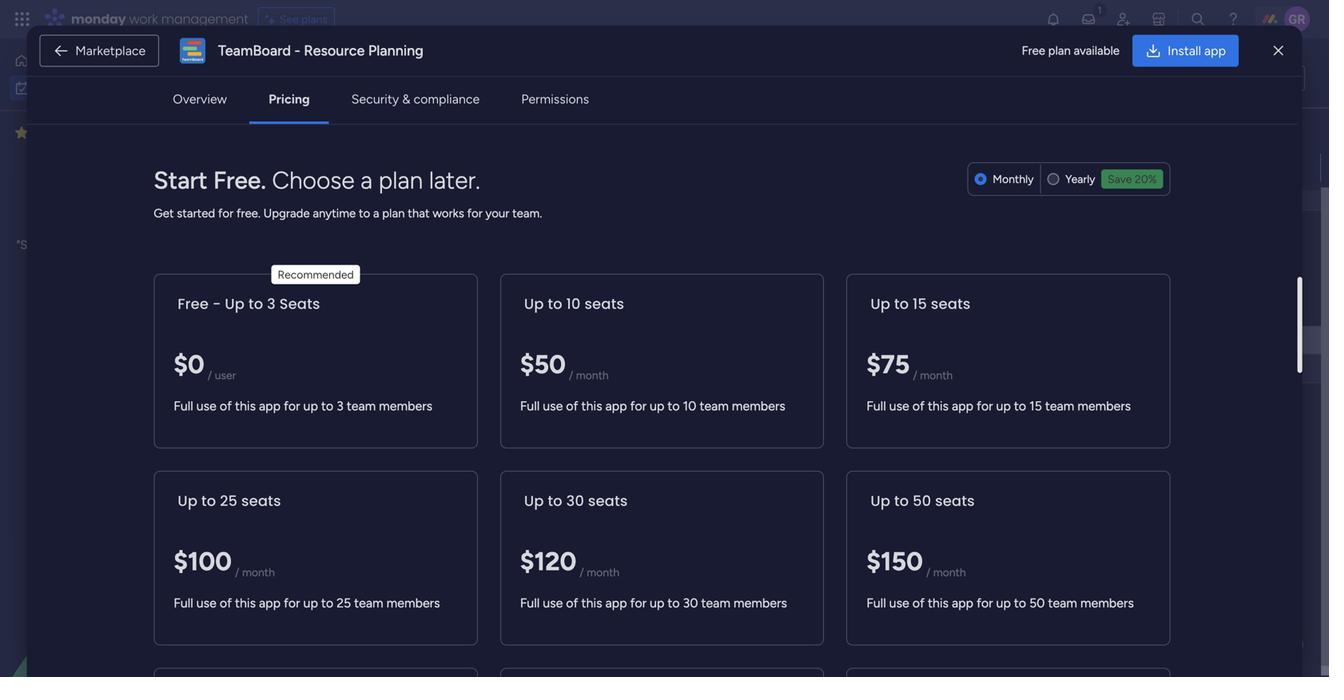 Task type: describe. For each thing, give the bounding box(es) containing it.
access
[[81, 256, 118, 270]]

overview
[[173, 92, 227, 107]]

task 1
[[259, 161, 288, 175]]

started
[[177, 206, 215, 221]]

of for $75
[[913, 398, 925, 414]]

overdue
[[269, 128, 331, 148]]

that inside the no favorite boards yet "star" any board so that you can easily access it later
[[121, 238, 143, 252]]

favorites button
[[11, 119, 156, 146]]

user
[[215, 368, 236, 382]]

team.
[[513, 206, 542, 221]]

$120
[[520, 546, 577, 577]]

work
[[279, 60, 343, 96]]

of for $120
[[566, 596, 579, 611]]

home option
[[10, 48, 194, 74]]

v2 overdue deadline image
[[1069, 160, 1082, 175]]

team for $50
[[700, 398, 729, 414]]

you
[[145, 238, 165, 252]]

0 horizontal spatial 25
[[220, 491, 238, 511]]

up to 25 seats
[[178, 491, 281, 511]]

list
[[1284, 72, 1299, 85]]

up to 10 seats
[[524, 294, 625, 314]]

1 vertical spatial plan
[[379, 166, 423, 195]]

today /
[[269, 243, 329, 263]]

team for $100
[[354, 596, 384, 611]]

easily
[[49, 256, 79, 270]]

permissions button
[[509, 83, 602, 115]]

this
[[269, 301, 298, 321]]

this for $75
[[928, 398, 949, 414]]

20%
[[1135, 172, 1158, 186]]

for for $0
[[284, 398, 300, 414]]

1 horizontal spatial that
[[408, 206, 430, 221]]

0 horizontal spatial 30
[[567, 491, 585, 511]]

home
[[35, 54, 66, 68]]

Filter dashboard by text search field
[[303, 126, 448, 152]]

$100
[[174, 546, 232, 577]]

free plan available
[[1022, 43, 1120, 58]]

up to 50 seats
[[871, 491, 975, 511]]

/ for $0
[[208, 368, 212, 382]]

dapulse x slim image
[[1274, 41, 1284, 60]]

1 horizontal spatial 15
[[1030, 398, 1043, 414]]

this week /
[[269, 301, 354, 321]]

1 vertical spatial 3
[[337, 398, 344, 414]]

available
[[1074, 43, 1120, 58]]

this for $120
[[582, 596, 603, 611]]

teamboard
[[218, 42, 291, 59]]

v2 star 2 image
[[15, 123, 28, 142]]

seats for $75
[[931, 294, 971, 314]]

+
[[261, 190, 268, 203]]

/ for $100
[[235, 566, 239, 579]]

update feed image
[[1081, 11, 1097, 27]]

team for $75
[[1046, 398, 1075, 414]]

$50 / month
[[520, 349, 609, 382]]

/ for $50
[[569, 368, 574, 382]]

start free. choose a plan later.
[[154, 166, 480, 195]]

full for $120
[[520, 596, 540, 611]]

lottie animation image
[[0, 516, 204, 677]]

use for $75
[[890, 398, 910, 414]]

team for $150
[[1049, 596, 1078, 611]]

0 horizontal spatial 15
[[913, 294, 928, 314]]

2 vertical spatial plan
[[382, 206, 405, 221]]

up left this
[[225, 294, 245, 314]]

management
[[851, 335, 916, 349]]

month for $120
[[587, 566, 620, 579]]

help image
[[1226, 11, 1242, 27]]

month for $50
[[576, 368, 609, 382]]

later
[[269, 473, 305, 494]]

save
[[1108, 172, 1133, 186]]

app for $150
[[952, 596, 974, 611]]

23
[[1123, 161, 1134, 174]]

"star"
[[16, 238, 46, 252]]

$0
[[174, 349, 205, 380]]

to do list
[[1254, 72, 1299, 85]]

recommended
[[278, 268, 354, 281]]

select product image
[[14, 11, 30, 27]]

1 image
[[1093, 1, 1108, 19]]

/ for today
[[318, 243, 325, 263]]

resource
[[304, 42, 365, 59]]

my work
[[236, 60, 343, 96]]

pricing button
[[256, 83, 323, 115]]

use for $0
[[197, 398, 217, 414]]

1 horizontal spatial 30
[[683, 596, 699, 611]]

month for $150
[[934, 566, 967, 579]]

favorites
[[34, 125, 88, 140]]

use for $150
[[890, 596, 910, 611]]

up for $75
[[997, 398, 1011, 414]]

for for $100
[[284, 596, 300, 611]]

yearly
[[1066, 172, 1096, 186]]

lottie animation element
[[0, 516, 204, 677]]

get
[[154, 206, 174, 221]]

free for free plan available
[[1022, 43, 1046, 58]]

use for $100
[[197, 596, 217, 611]]

1
[[284, 161, 288, 175]]

seats for $50
[[585, 294, 625, 314]]

app for $50
[[606, 398, 627, 414]]

up to 15 seats
[[871, 294, 971, 314]]

full use of this app for up to 15 team members
[[867, 398, 1132, 414]]

of for $150
[[913, 596, 925, 611]]

seats for $150
[[936, 491, 975, 511]]

/ for $150
[[927, 566, 931, 579]]

full for $75
[[867, 398, 887, 414]]

full use of this app for up to 30 team members
[[520, 596, 788, 611]]

monthly
[[993, 172, 1034, 186]]

0 vertical spatial 3
[[267, 294, 276, 314]]

members for $100
[[387, 596, 440, 611]]

up for $75
[[871, 294, 891, 314]]

/ right seats
[[343, 301, 350, 321]]

app for $100
[[259, 596, 281, 611]]

up for $50
[[650, 398, 665, 414]]

$75
[[867, 349, 910, 380]]

up for $150
[[997, 596, 1011, 611]]

planning
[[368, 42, 424, 59]]

home link
[[10, 48, 194, 74]]

/ for later
[[308, 473, 316, 494]]

up for $50
[[524, 294, 544, 314]]

app for $0
[[259, 398, 281, 414]]

overview button
[[160, 83, 240, 115]]

save 20%
[[1108, 172, 1158, 186]]

security
[[352, 92, 399, 107]]

up for $100
[[178, 491, 198, 511]]

favorite
[[59, 220, 102, 234]]

no favorite boards yet "star" any board so that you can easily access it later
[[16, 220, 188, 270]]

can
[[168, 238, 188, 252]]

see plans button
[[258, 7, 335, 31]]

this for $0
[[235, 398, 256, 414]]

&
[[402, 92, 411, 107]]

this for $100
[[235, 596, 256, 611]]

anytime
[[313, 206, 356, 221]]

up to 30 seats
[[524, 491, 628, 511]]

so
[[105, 238, 118, 252]]

app for $75
[[952, 398, 974, 414]]

month for $100
[[242, 566, 275, 579]]

$50
[[520, 349, 566, 380]]

- for resource
[[295, 42, 301, 59]]

marketplace button
[[39, 35, 159, 67]]

to do list button
[[1224, 66, 1306, 91]]

for for $50
[[631, 398, 647, 414]]

today
[[269, 243, 314, 263]]

use for $50
[[543, 398, 563, 414]]

later.
[[429, 166, 480, 195]]

any
[[49, 238, 68, 252]]

free.
[[237, 206, 261, 221]]



Task type: locate. For each thing, give the bounding box(es) containing it.
of down "$100 / month"
[[220, 596, 232, 611]]

full down $0
[[174, 398, 193, 414]]

0 vertical spatial free
[[1022, 43, 1046, 58]]

1 vertical spatial -
[[213, 294, 221, 314]]

up up project management link
[[871, 294, 891, 314]]

it
[[121, 256, 129, 270]]

1 horizontal spatial 3
[[337, 398, 344, 414]]

greg robinson image
[[1285, 6, 1311, 32]]

month right $75
[[921, 368, 953, 382]]

use down $50 / month
[[543, 398, 563, 414]]

item
[[294, 190, 316, 203]]

pricing
[[269, 92, 310, 107]]

save 20% button
[[1102, 169, 1164, 189]]

this down $50 / month
[[582, 398, 603, 414]]

full for $50
[[520, 398, 540, 414]]

notifications image
[[1046, 11, 1062, 27]]

0 vertical spatial 10
[[567, 294, 581, 314]]

full use of this app for up to 25 team members
[[174, 596, 440, 611]]

+ add item
[[261, 190, 316, 203]]

choose
[[272, 166, 355, 195]]

project
[[812, 335, 848, 349]]

0 horizontal spatial -
[[213, 294, 221, 314]]

project management link
[[809, 327, 957, 354]]

month inside $150 / month
[[934, 566, 967, 579]]

/ inside $50 / month
[[569, 368, 574, 382]]

-
[[295, 42, 301, 59], [213, 294, 221, 314]]

of down user
[[220, 398, 232, 414]]

this down "$100 / month"
[[235, 596, 256, 611]]

security & compliance
[[352, 92, 480, 107]]

month
[[576, 368, 609, 382], [921, 368, 953, 382], [242, 566, 275, 579], [587, 566, 620, 579], [934, 566, 967, 579]]

search everything image
[[1191, 11, 1207, 27]]

0 horizontal spatial 50
[[913, 491, 932, 511]]

monday
[[71, 10, 126, 28]]

0 horizontal spatial free
[[178, 294, 209, 314]]

up for $0
[[303, 398, 318, 414]]

marketplace
[[75, 43, 146, 58]]

my
[[236, 60, 273, 96]]

use down user
[[197, 398, 217, 414]]

use down '$75 / month'
[[890, 398, 910, 414]]

later /
[[269, 473, 319, 494]]

app right 'install'
[[1205, 43, 1227, 58]]

1 vertical spatial week
[[304, 416, 342, 436]]

full for $0
[[174, 398, 193, 414]]

this for $150
[[928, 596, 949, 611]]

team for $0
[[347, 398, 376, 414]]

this down $150 / month
[[928, 596, 949, 611]]

of for $0
[[220, 398, 232, 414]]

app down $50 / month
[[606, 398, 627, 414]]

use down $150
[[890, 596, 910, 611]]

full use of this app for up to 50 team members
[[867, 596, 1135, 611]]

for for $120
[[631, 596, 647, 611]]

/ inside $0 / user
[[208, 368, 212, 382]]

app down '$75 / month'
[[952, 398, 974, 414]]

full down the $50
[[520, 398, 540, 414]]

up for $120
[[524, 491, 544, 511]]

yet
[[146, 220, 164, 234]]

a up get started for free. upgrade anytime to a plan that works for your team.
[[361, 166, 373, 195]]

plan down the filter dashboard by text search field
[[379, 166, 423, 195]]

teamboard - resource planning
[[218, 42, 424, 59]]

1 horizontal spatial 50
[[1030, 596, 1046, 611]]

of down $150 / month
[[913, 596, 925, 611]]

monday work management
[[71, 10, 248, 28]]

for for $75
[[977, 398, 994, 414]]

month inside $120 / month
[[587, 566, 620, 579]]

None search field
[[303, 126, 448, 152]]

plan
[[1049, 43, 1071, 58], [379, 166, 423, 195], [382, 206, 405, 221]]

seats for $120
[[588, 491, 628, 511]]

month right the $120
[[587, 566, 620, 579]]

0 horizontal spatial that
[[121, 238, 143, 252]]

app down $120 / month
[[606, 596, 627, 611]]

plan left works
[[382, 206, 405, 221]]

get started for free. upgrade anytime to a plan that works for your team.
[[154, 206, 542, 221]]

- up my work at the left top of page
[[295, 42, 301, 59]]

use down $100
[[197, 596, 217, 611]]

board
[[71, 238, 102, 252]]

that left works
[[408, 206, 430, 221]]

1 vertical spatial 10
[[683, 398, 697, 414]]

app for $120
[[606, 596, 627, 611]]

this for $50
[[582, 398, 603, 414]]

up
[[303, 398, 318, 414], [650, 398, 665, 414], [997, 398, 1011, 414], [303, 596, 318, 611], [650, 596, 665, 611], [997, 596, 1011, 611]]

that
[[408, 206, 430, 221], [121, 238, 143, 252]]

$150
[[867, 546, 923, 577]]

1 vertical spatial that
[[121, 238, 143, 252]]

boards
[[105, 220, 143, 234]]

this
[[235, 398, 256, 414], [582, 398, 603, 414], [928, 398, 949, 414], [235, 596, 256, 611], [582, 596, 603, 611], [928, 596, 949, 611]]

invite members image
[[1116, 11, 1132, 27]]

1 vertical spatial 50
[[1030, 596, 1046, 611]]

a right anytime
[[373, 206, 380, 221]]

0 vertical spatial 50
[[913, 491, 932, 511]]

/ inside $120 / month
[[580, 566, 584, 579]]

work
[[129, 10, 158, 28]]

members
[[379, 398, 433, 414], [732, 398, 786, 414], [1078, 398, 1132, 414], [387, 596, 440, 611], [734, 596, 788, 611], [1081, 596, 1135, 611]]

/ right the $50
[[569, 368, 574, 382]]

overdue /
[[269, 128, 346, 148]]

/ for $120
[[580, 566, 584, 579]]

app up next
[[259, 398, 281, 414]]

full down the $120
[[520, 596, 540, 611]]

application logo image
[[180, 38, 205, 64]]

up for $100
[[303, 596, 318, 611]]

1 horizontal spatial 25
[[337, 596, 351, 611]]

/ for $75
[[914, 368, 918, 382]]

install
[[1168, 43, 1202, 58]]

for
[[218, 206, 234, 221], [467, 206, 483, 221], [284, 398, 300, 414], [631, 398, 647, 414], [977, 398, 994, 414], [284, 596, 300, 611], [631, 596, 647, 611], [977, 596, 994, 611]]

full
[[174, 398, 193, 414], [520, 398, 540, 414], [867, 398, 887, 414], [174, 596, 193, 611], [520, 596, 540, 611], [867, 596, 887, 611]]

use
[[197, 398, 217, 414], [543, 398, 563, 414], [890, 398, 910, 414], [197, 596, 217, 611], [543, 596, 563, 611], [890, 596, 910, 611]]

install app button
[[1133, 35, 1239, 67]]

upgrade
[[264, 206, 310, 221]]

members for $75
[[1078, 398, 1132, 414]]

/ right later
[[308, 473, 316, 494]]

- up $0 / user
[[213, 294, 221, 314]]

up up $100
[[178, 491, 198, 511]]

up up $150
[[871, 491, 891, 511]]

seats up $50 / month
[[585, 294, 625, 314]]

up up the $50
[[524, 294, 544, 314]]

/ up recommended
[[318, 243, 325, 263]]

0 vertical spatial plan
[[1049, 43, 1071, 58]]

seats for $100
[[241, 491, 281, 511]]

project management
[[812, 335, 916, 349]]

0 horizontal spatial 3
[[267, 294, 276, 314]]

1 horizontal spatial -
[[295, 42, 301, 59]]

this down $120 / month
[[582, 596, 603, 611]]

$75 / month
[[867, 349, 953, 382]]

full for $100
[[174, 596, 193, 611]]

1 vertical spatial 15
[[1030, 398, 1043, 414]]

week for this
[[301, 301, 339, 321]]

0 vertical spatial 30
[[567, 491, 585, 511]]

full for $150
[[867, 596, 887, 611]]

/ right $75
[[914, 368, 918, 382]]

next
[[269, 416, 300, 436]]

seats right board
[[931, 294, 971, 314]]

that up it
[[121, 238, 143, 252]]

1 vertical spatial free
[[178, 294, 209, 314]]

/ inside $150 / month
[[927, 566, 931, 579]]

team for $120
[[702, 596, 731, 611]]

of for $100
[[220, 596, 232, 611]]

app down $150 / month
[[952, 596, 974, 611]]

/
[[334, 128, 342, 148], [318, 243, 325, 263], [343, 301, 350, 321], [208, 368, 212, 382], [569, 368, 574, 382], [914, 368, 918, 382], [346, 416, 353, 436], [308, 473, 316, 494], [235, 566, 239, 579], [580, 566, 584, 579], [927, 566, 931, 579]]

1 vertical spatial a
[[373, 206, 380, 221]]

/ right $150
[[927, 566, 931, 579]]

do
[[1268, 72, 1281, 85]]

week down recommended
[[301, 301, 339, 321]]

week for next
[[304, 416, 342, 436]]

0 vertical spatial week
[[301, 301, 339, 321]]

full use of this app for up to 3 team members
[[174, 398, 433, 414]]

your
[[486, 206, 510, 221]]

- for up
[[213, 294, 221, 314]]

month right the $50
[[576, 368, 609, 382]]

$0 / user
[[174, 349, 236, 382]]

$150 / month
[[867, 546, 967, 579]]

month for $75
[[921, 368, 953, 382]]

month inside $50 / month
[[576, 368, 609, 382]]

use down the $120
[[543, 596, 563, 611]]

a
[[361, 166, 373, 195], [373, 206, 380, 221]]

free left available
[[1022, 43, 1046, 58]]

free for free - up to 3 seats
[[178, 294, 209, 314]]

/ inside "$100 / month"
[[235, 566, 239, 579]]

full down $100
[[174, 596, 193, 611]]

0 vertical spatial -
[[295, 42, 301, 59]]

install app
[[1168, 43, 1227, 58]]

see plans
[[280, 12, 328, 26]]

plan down notifications icon
[[1049, 43, 1071, 58]]

add
[[270, 190, 291, 203]]

members for $120
[[734, 596, 788, 611]]

month right $150
[[934, 566, 967, 579]]

month inside '$75 / month'
[[921, 368, 953, 382]]

$100 / month
[[174, 546, 275, 579]]

0 vertical spatial 15
[[913, 294, 928, 314]]

up for $150
[[871, 491, 891, 511]]

1 horizontal spatial free
[[1022, 43, 1046, 58]]

week down full use of this app for up to 3 team members
[[304, 416, 342, 436]]

this down '$75 / month'
[[928, 398, 949, 414]]

/ down full use of this app for up to 3 team members
[[346, 416, 353, 436]]

of down $50 / month
[[566, 398, 579, 414]]

free up $0
[[178, 294, 209, 314]]

up up the $120
[[524, 491, 544, 511]]

0 vertical spatial 25
[[220, 491, 238, 511]]

/ left user
[[208, 368, 212, 382]]

month inside "$100 / month"
[[242, 566, 275, 579]]

0 vertical spatial a
[[361, 166, 373, 195]]

app down "$100 / month"
[[259, 596, 281, 611]]

app inside install app "button"
[[1205, 43, 1227, 58]]

monday marketplace image
[[1152, 11, 1168, 27]]

to
[[1254, 72, 1266, 85]]

3 left seats
[[267, 294, 276, 314]]

later
[[132, 256, 155, 270]]

start
[[154, 166, 208, 195]]

up for $120
[[650, 596, 665, 611]]

full down $75
[[867, 398, 887, 414]]

plans
[[302, 12, 328, 26]]

members for $0
[[379, 398, 433, 414]]

3
[[267, 294, 276, 314], [337, 398, 344, 414]]

/ right the $120
[[580, 566, 584, 579]]

0 horizontal spatial 10
[[567, 294, 581, 314]]

1 horizontal spatial 10
[[683, 398, 697, 414]]

full down $150
[[867, 596, 887, 611]]

of
[[220, 398, 232, 414], [566, 398, 579, 414], [913, 398, 925, 414], [220, 596, 232, 611], [566, 596, 579, 611], [913, 596, 925, 611]]

1 vertical spatial 25
[[337, 596, 351, 611]]

/ right $100
[[235, 566, 239, 579]]

jan 23
[[1104, 161, 1134, 174]]

team
[[347, 398, 376, 414], [700, 398, 729, 414], [1046, 398, 1075, 414], [354, 596, 384, 611], [702, 596, 731, 611], [1049, 596, 1078, 611]]

seats up $150 / month
[[936, 491, 975, 511]]

free.
[[213, 166, 266, 195]]

of down $120 / month
[[566, 596, 579, 611]]

members for $50
[[732, 398, 786, 414]]

this down user
[[235, 398, 256, 414]]

/ right overdue
[[334, 128, 342, 148]]

/ for overdue
[[334, 128, 342, 148]]

1 vertical spatial 30
[[683, 596, 699, 611]]

25
[[220, 491, 238, 511], [337, 596, 351, 611]]

free - up to 3 seats
[[178, 294, 320, 314]]

security & compliance button
[[339, 83, 493, 115]]

of down '$75 / month'
[[913, 398, 925, 414]]

seats up $120 / month
[[588, 491, 628, 511]]

of for $50
[[566, 398, 579, 414]]

0 vertical spatial that
[[408, 206, 430, 221]]

use for $120
[[543, 596, 563, 611]]

10
[[567, 294, 581, 314], [683, 398, 697, 414]]

/ inside '$75 / month'
[[914, 368, 918, 382]]

$120 / month
[[520, 546, 620, 579]]

month right $100
[[242, 566, 275, 579]]

seats up "$100 / month"
[[241, 491, 281, 511]]

for for $150
[[977, 596, 994, 611]]

3 up next week /
[[337, 398, 344, 414]]

members for $150
[[1081, 596, 1135, 611]]



Task type: vqa. For each thing, say whether or not it's contained in the screenshot.


